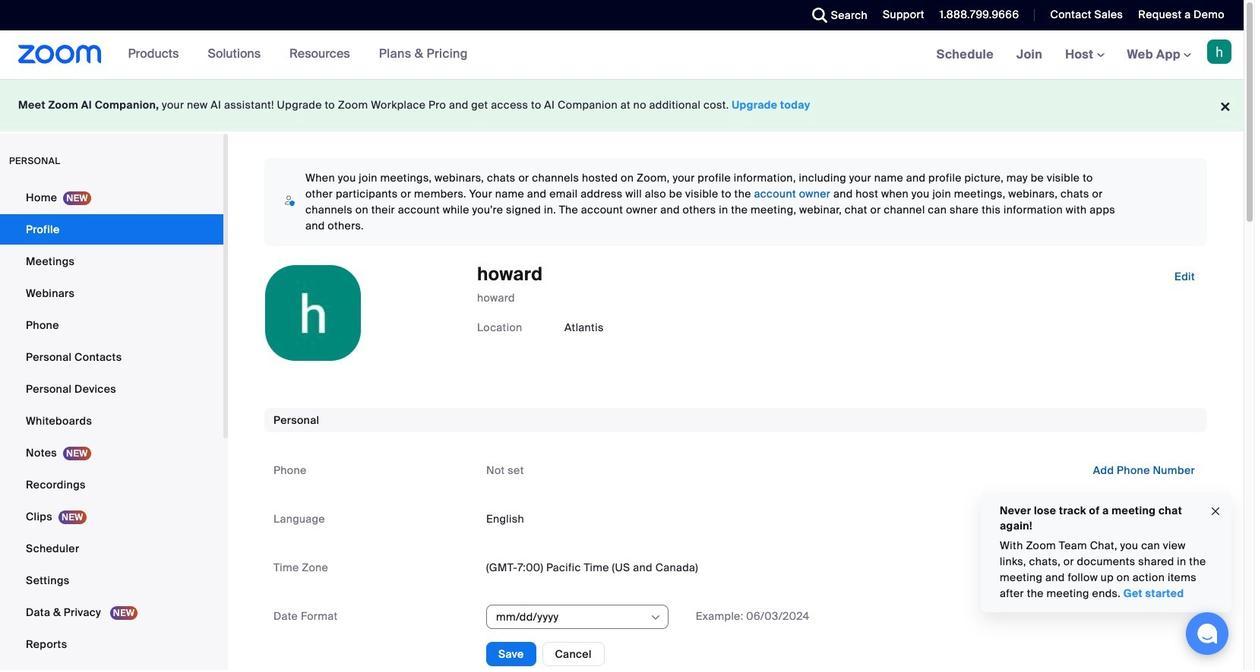 Task type: describe. For each thing, give the bounding box(es) containing it.
zoom logo image
[[18, 45, 102, 64]]

user photo image
[[265, 265, 361, 361]]

edit user photo image
[[301, 306, 325, 320]]

meetings navigation
[[926, 30, 1245, 80]]

open chat image
[[1197, 623, 1219, 645]]

profile picture image
[[1208, 40, 1232, 64]]



Task type: locate. For each thing, give the bounding box(es) containing it.
product information navigation
[[102, 30, 480, 79]]

show options image
[[650, 612, 662, 624]]

banner
[[0, 30, 1245, 80]]

footer
[[0, 79, 1245, 132]]

personal menu menu
[[0, 182, 224, 661]]

close image
[[1210, 503, 1223, 520]]



Task type: vqa. For each thing, say whether or not it's contained in the screenshot.
Plans to the right
no



